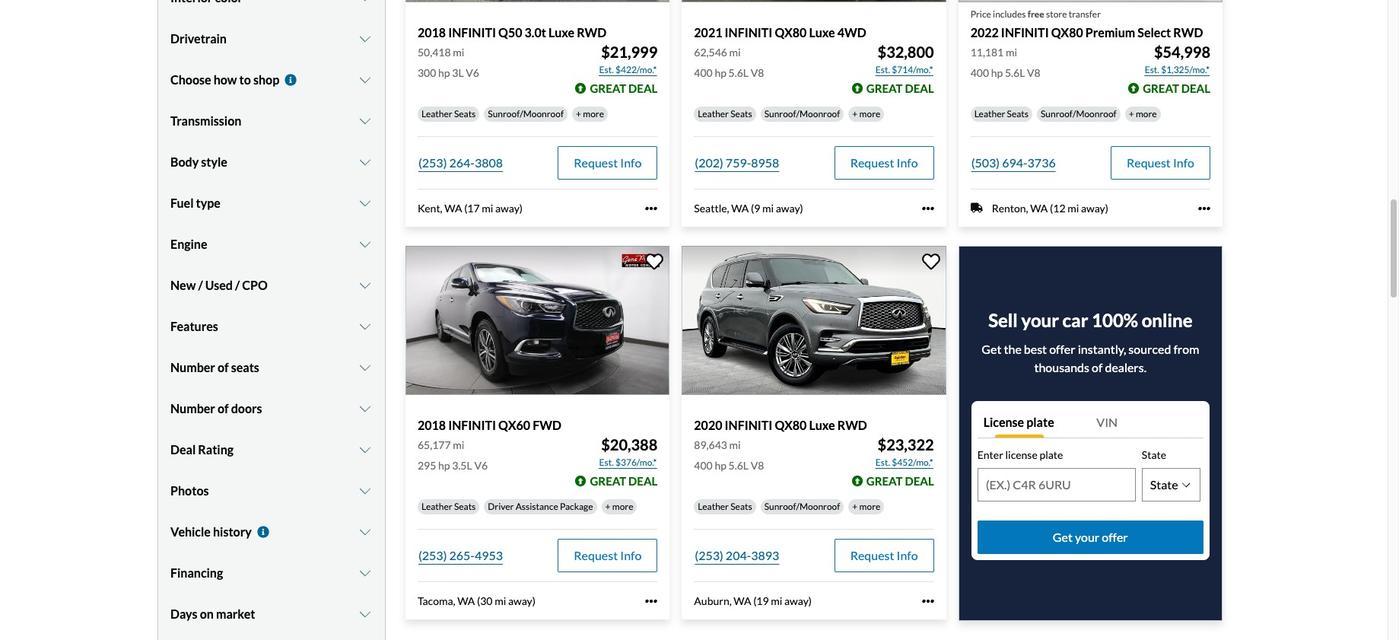 Task type: describe. For each thing, give the bounding box(es) containing it.
295
[[418, 459, 436, 472]]

400 for $32,800
[[694, 66, 713, 79]]

chevron down image for choose how to shop dropdown button
[[358, 74, 373, 86]]

2018 infiniti q50 3.0t luxe rwd
[[418, 25, 607, 39]]

chevron down image for transmission
[[358, 115, 373, 127]]

264-
[[449, 155, 475, 170]]

mi inside 62,546 mi 400 hp 5.6l v8
[[730, 46, 741, 58]]

mi inside "50,418 mi 300 hp 3l v6"
[[453, 46, 465, 58]]

chevron down image for number of doors
[[358, 403, 373, 415]]

sell
[[989, 309, 1018, 331]]

(253) for $23,322
[[695, 548, 724, 562]]

graphite shadow 2020 infiniti qx80 luxe rwd suv / crossover rear-wheel drive 7-speed automatic image
[[682, 246, 946, 395]]

your for car
[[1022, 309, 1059, 331]]

wa for (30 mi away)
[[458, 594, 475, 607]]

1 chevron down image from the top
[[358, 0, 373, 4]]

est. $422/mo.* button
[[599, 62, 658, 77]]

engine button
[[170, 226, 373, 264]]

sunroof/moonroof for $32,800
[[765, 108, 840, 119]]

new / used / cpo
[[170, 278, 268, 293]]

more down est. $376/mo.* button
[[612, 501, 634, 512]]

$54,998 est. $1,325/mo.*
[[1145, 42, 1211, 75]]

info for $21,999
[[620, 155, 642, 170]]

Enter license plate field
[[978, 469, 1135, 501]]

89,643
[[694, 438, 727, 451]]

vehicle history
[[170, 525, 252, 539]]

seats left 'driver'
[[454, 501, 476, 512]]

(202) 759-8958
[[695, 155, 780, 170]]

price includes free store transfer 2022 infiniti qx80 premium select rwd
[[971, 8, 1204, 39]]

premium
[[1086, 25, 1136, 39]]

number of doors
[[170, 401, 262, 416]]

photos button
[[170, 472, 373, 510]]

new
[[170, 278, 196, 293]]

est. for $20,388
[[599, 457, 614, 468]]

thousands
[[1035, 360, 1090, 375]]

5.6l for $23,322
[[729, 459, 749, 472]]

assistance
[[516, 501, 558, 512]]

deal for $32,800
[[905, 81, 934, 95]]

v8 for $32,800
[[751, 66, 764, 79]]

days
[[170, 607, 198, 621]]

vehicle history button
[[170, 513, 373, 551]]

ellipsis h image for $20,388
[[646, 595, 658, 607]]

fuel type
[[170, 196, 221, 210]]

(253) 264-3808
[[419, 155, 503, 170]]

400 for $54,998
[[971, 66, 989, 79]]

number of doors button
[[170, 390, 373, 428]]

chevron down image for new / used / cpo
[[358, 280, 373, 292]]

(202)
[[695, 155, 724, 170]]

+ for $21,999
[[576, 108, 581, 119]]

dealers.
[[1105, 360, 1147, 375]]

chevron down image for photos
[[358, 485, 373, 497]]

new / used / cpo button
[[170, 267, 373, 305]]

mi inside 89,643 mi 400 hp 5.6l v8
[[730, 438, 741, 451]]

transmission button
[[170, 102, 373, 140]]

infiniti for luxe
[[448, 25, 496, 39]]

away) for renton, wa (12 mi away)
[[1081, 202, 1109, 214]]

ellipsis h image for $54,998
[[1199, 202, 1211, 214]]

infiniti for 4wd
[[725, 25, 773, 39]]

financing
[[170, 566, 223, 580]]

(253) left 264-
[[419, 155, 447, 170]]

great for $54,998
[[1143, 81, 1180, 95]]

300
[[418, 66, 436, 79]]

license plate tab
[[978, 407, 1091, 438]]

+ more for $54,998
[[1129, 108, 1157, 119]]

v6 for $21,999
[[466, 66, 479, 79]]

market
[[216, 607, 255, 621]]

mi right (19
[[771, 594, 783, 607]]

get your offer
[[1053, 530, 1128, 544]]

chevron down image for number of seats
[[358, 362, 373, 374]]

transmission
[[170, 114, 242, 128]]

photos
[[170, 484, 209, 498]]

shop
[[253, 73, 279, 87]]

(19
[[754, 594, 769, 607]]

deal for $54,998
[[1182, 81, 1211, 95]]

more for $32,800
[[860, 108, 881, 119]]

4wd
[[838, 25, 867, 39]]

request info for $54,998
[[1127, 155, 1195, 170]]

est. for $21,999
[[599, 64, 614, 75]]

offer inside the get the best offer instantly, sourced from thousands of dealers.
[[1050, 342, 1076, 356]]

$20,388 est. $376/mo.*
[[599, 435, 658, 468]]

info circle image for choose how to shop
[[283, 74, 298, 86]]

auburn, wa (19 mi away)
[[694, 594, 812, 607]]

get the best offer instantly, sourced from thousands of dealers.
[[982, 342, 1200, 375]]

$32,800
[[878, 42, 934, 61]]

chevron down image for features
[[358, 321, 373, 333]]

759-
[[726, 155, 751, 170]]

chevron down image for engine
[[358, 238, 373, 251]]

chevron down image for financing
[[358, 567, 373, 579]]

11,181
[[971, 46, 1004, 58]]

chevron down image for days on market
[[358, 608, 373, 621]]

your for offer
[[1075, 530, 1100, 544]]

$20,388
[[601, 435, 658, 454]]

info for $32,800
[[897, 155, 918, 170]]

+ more for $21,999
[[576, 108, 604, 119]]

q50
[[499, 25, 522, 39]]

rwd inside price includes free store transfer 2022 infiniti qx80 premium select rwd
[[1174, 25, 1204, 39]]

type
[[196, 196, 221, 210]]

(9
[[751, 202, 761, 214]]

plate inside tab
[[1027, 415, 1055, 429]]

request info button for $54,998
[[1111, 146, 1211, 179]]

mi right (17
[[482, 202, 493, 214]]

deal rating
[[170, 442, 234, 457]]

doors
[[231, 401, 262, 416]]

great for $21,999
[[590, 81, 627, 95]]

renton, wa (12 mi away)
[[992, 202, 1109, 214]]

request info for $32,800
[[851, 155, 918, 170]]

away) for tacoma, wa (30 mi away)
[[508, 594, 536, 607]]

great for $20,388
[[590, 474, 627, 488]]

2018 for 2018 infiniti qx60 fwd
[[418, 418, 446, 432]]

leather seats for $54,998
[[975, 108, 1029, 119]]

$376/mo.*
[[616, 457, 657, 468]]

get for get the best offer instantly, sourced from thousands of dealers.
[[982, 342, 1002, 356]]

seats
[[231, 360, 259, 375]]

est. for $23,322
[[876, 457, 890, 468]]

est. $1,325/mo.* button
[[1144, 62, 1211, 77]]

3.0t
[[525, 25, 546, 39]]

mi inside 65,177 mi 295 hp 3.5l v6
[[453, 438, 465, 451]]

est. $452/mo.* button
[[875, 455, 934, 470]]

(253) 204-3893
[[695, 548, 780, 562]]

rating
[[198, 442, 234, 457]]

enter license plate
[[978, 448, 1063, 461]]

request info for $21,999
[[574, 155, 642, 170]]

kent,
[[418, 202, 443, 214]]

400 for $23,322
[[694, 459, 713, 472]]

694-
[[1002, 155, 1028, 170]]

great for $23,322
[[867, 474, 903, 488]]

mi right (12
[[1068, 202, 1079, 214]]

deal
[[170, 442, 196, 457]]

white 2018 infiniti q50 3.0t luxe rwd sedan rear-wheel drive automatic image
[[406, 0, 670, 2]]

qx80 for rwd
[[775, 418, 807, 432]]

to
[[239, 73, 251, 87]]

204-
[[726, 548, 751, 562]]

great deal for $32,800
[[867, 81, 934, 95]]

engine
[[170, 237, 207, 251]]

est. for $54,998
[[1145, 64, 1160, 75]]

(503) 694-3736
[[972, 155, 1056, 170]]

leather seats up (253) 204-3893
[[698, 501, 752, 512]]

seats up 204-
[[731, 501, 752, 512]]

3808
[[475, 155, 503, 170]]

leather down 89,643 mi 400 hp 5.6l v8
[[698, 501, 729, 512]]

wa for (12 mi away)
[[1031, 202, 1048, 214]]

request for $32,800
[[851, 155, 895, 170]]

great deal for $21,999
[[590, 81, 658, 95]]

black 2022 infiniti qx80 premium select rwd suv / crossover rear-wheel drive automatic image
[[959, 0, 1223, 2]]

history
[[213, 525, 252, 539]]

kent, wa (17 mi away)
[[418, 202, 523, 214]]

2018 for 2018 infiniti q50 3.0t luxe rwd
[[418, 25, 446, 39]]

number of seats button
[[170, 349, 373, 387]]

choose
[[170, 73, 211, 87]]

hp for $32,800
[[715, 66, 727, 79]]

great deal for $20,388
[[590, 474, 658, 488]]

seats for $21,999
[[454, 108, 476, 119]]

mi right (30
[[495, 594, 506, 607]]

chevron down image for fuel type dropdown button
[[358, 197, 373, 210]]

v6 for $20,388
[[474, 459, 488, 472]]

car
[[1063, 309, 1089, 331]]

financing button
[[170, 554, 373, 592]]



Task type: vqa. For each thing, say whether or not it's contained in the screenshot.
400 within 89,643 mi 400 hp 5.6L V8
yes



Task type: locate. For each thing, give the bounding box(es) containing it.
days on market button
[[170, 595, 373, 633]]

away) for seattle, wa (9 mi away)
[[776, 202, 804, 214]]

request for $54,998
[[1127, 155, 1171, 170]]

drivetrain
[[170, 31, 227, 46]]

+ for $32,800
[[853, 108, 858, 119]]

more down the est. $452/mo.* button
[[860, 501, 881, 512]]

1 vertical spatial number
[[170, 401, 215, 416]]

deal rating button
[[170, 431, 373, 469]]

great deal down est. $376/mo.* button
[[590, 474, 658, 488]]

more
[[583, 108, 604, 119], [860, 108, 881, 119], [1136, 108, 1157, 119], [612, 501, 634, 512], [860, 501, 881, 512]]

features
[[170, 319, 218, 334]]

away) right (12
[[1081, 202, 1109, 214]]

great deal down est. $714/mo.* button on the top of page
[[867, 81, 934, 95]]

chevron down image for body style
[[358, 156, 373, 168]]

great down est. $376/mo.* button
[[590, 474, 627, 488]]

v8 down 2020 infiniti qx80 luxe rwd
[[751, 459, 764, 472]]

info circle image for vehicle history
[[256, 526, 271, 538]]

deal for $20,388
[[629, 474, 658, 488]]

chevron down image
[[358, 33, 373, 45], [358, 74, 373, 86], [358, 197, 373, 210], [358, 526, 373, 538]]

deal for $21,999
[[629, 81, 658, 95]]

4 chevron down image from the top
[[358, 526, 373, 538]]

v8 down free
[[1027, 66, 1041, 79]]

est. inside $23,322 est. $452/mo.*
[[876, 457, 890, 468]]

1 vertical spatial plate
[[1040, 448, 1063, 461]]

hp inside 89,643 mi 400 hp 5.6l v8
[[715, 459, 727, 472]]

2 horizontal spatial rwd
[[1174, 25, 1204, 39]]

infiniti for rwd
[[725, 418, 773, 432]]

0 vertical spatial number
[[170, 360, 215, 375]]

qx80 inside price includes free store transfer 2022 infiniti qx80 premium select rwd
[[1052, 25, 1084, 39]]

sunroof/moonroof up 3736
[[1041, 108, 1117, 119]]

hp for $23,322
[[715, 459, 727, 472]]

chevron down image inside "vehicle history" dropdown button
[[358, 526, 373, 538]]

leather seats for $32,800
[[698, 108, 752, 119]]

1 horizontal spatial your
[[1075, 530, 1100, 544]]

blue 2018 infiniti qx60 fwd suv / crossover front-wheel drive 7-speed cvt image
[[406, 246, 670, 395]]

2021 infiniti qx80 luxe 4wd
[[694, 25, 867, 39]]

+ more down est. $422/mo.* button
[[576, 108, 604, 119]]

away) for auburn, wa (19 mi away)
[[785, 594, 812, 607]]

0 horizontal spatial /
[[198, 278, 203, 293]]

get inside the get the best offer instantly, sourced from thousands of dealers.
[[982, 342, 1002, 356]]

vin tab
[[1091, 407, 1204, 438]]

$54,998
[[1154, 42, 1211, 61]]

1 ellipsis h image from the left
[[646, 202, 658, 214]]

hp down 62,546
[[715, 66, 727, 79]]

your inside button
[[1075, 530, 1100, 544]]

get inside button
[[1053, 530, 1073, 544]]

(17
[[464, 202, 480, 214]]

1 2018 from the top
[[418, 25, 446, 39]]

infiniti up 89,643 mi 400 hp 5.6l v8
[[725, 418, 773, 432]]

2022
[[971, 25, 999, 39]]

wa
[[445, 202, 462, 214], [732, 202, 749, 214], [1031, 202, 1048, 214], [458, 594, 475, 607], [734, 594, 752, 607]]

400 down 11,181 in the top right of the page
[[971, 66, 989, 79]]

0 vertical spatial plate
[[1027, 415, 1055, 429]]

5.6l down 2020 infiniti qx80 luxe rwd
[[729, 459, 749, 472]]

leather down 295
[[422, 501, 453, 512]]

hp inside 65,177 mi 295 hp 3.5l v6
[[438, 459, 450, 472]]

0 vertical spatial 2018
[[418, 25, 446, 39]]

leather for $21,999
[[422, 108, 453, 119]]

est. down $21,999
[[599, 64, 614, 75]]

sunroof/moonroof up 3893 at the right bottom of page
[[765, 501, 840, 512]]

6 chevron down image from the top
[[358, 321, 373, 333]]

qx60
[[499, 418, 531, 432]]

seats up the 759- at the right top
[[731, 108, 752, 119]]

wa left (19
[[734, 594, 752, 607]]

tacoma, wa (30 mi away)
[[418, 594, 536, 607]]

7 chevron down image from the top
[[358, 362, 373, 374]]

away) right (17
[[495, 202, 523, 214]]

11,181 mi 400 hp 5.6l v8
[[971, 46, 1041, 79]]

chevron down image inside choose how to shop dropdown button
[[358, 74, 373, 86]]

+ more for $32,800
[[853, 108, 881, 119]]

free
[[1028, 8, 1045, 20]]

transfer
[[1069, 8, 1101, 20]]

deal down $452/mo.*
[[905, 474, 934, 488]]

hp down 11,181 in the top right of the page
[[991, 66, 1003, 79]]

1 vertical spatial 2018
[[418, 418, 446, 432]]

10 chevron down image from the top
[[358, 485, 373, 497]]

0 vertical spatial get
[[982, 342, 1002, 356]]

driver
[[488, 501, 514, 512]]

the
[[1004, 342, 1022, 356]]

(253) 265-4953
[[419, 548, 503, 562]]

great deal down the est. $452/mo.* button
[[867, 474, 934, 488]]

0 horizontal spatial get
[[982, 342, 1002, 356]]

400 down 62,546
[[694, 66, 713, 79]]

truck image
[[971, 202, 983, 214]]

mi
[[453, 46, 465, 58], [730, 46, 741, 58], [1006, 46, 1018, 58], [482, 202, 493, 214], [763, 202, 774, 214], [1068, 202, 1079, 214], [453, 438, 465, 451], [730, 438, 741, 451], [495, 594, 506, 607], [771, 594, 783, 607]]

chevron down image inside body style dropdown button
[[358, 156, 373, 168]]

of left doors
[[218, 401, 229, 416]]

infiniti
[[448, 25, 496, 39], [725, 25, 773, 39], [1001, 25, 1049, 39], [448, 418, 496, 432], [725, 418, 773, 432]]

deal down $1,325/mo.*
[[1182, 81, 1211, 95]]

hp
[[438, 66, 450, 79], [715, 66, 727, 79], [991, 66, 1003, 79], [438, 459, 450, 472], [715, 459, 727, 472]]

deal down $714/mo.*
[[905, 81, 934, 95]]

chevron down image inside fuel type dropdown button
[[358, 197, 373, 210]]

+ more
[[576, 108, 604, 119], [853, 108, 881, 119], [1129, 108, 1157, 119], [605, 501, 634, 512], [853, 501, 881, 512]]

seats for $32,800
[[731, 108, 752, 119]]

+ more down the est. $452/mo.* button
[[853, 501, 881, 512]]

1 horizontal spatial info circle image
[[283, 74, 298, 86]]

hp for $20,388
[[438, 459, 450, 472]]

info circle image
[[283, 74, 298, 86], [256, 526, 271, 538]]

5.6l inside 11,181 mi 400 hp 5.6l v8
[[1005, 66, 1025, 79]]

more down est. $1,325/mo.* button
[[1136, 108, 1157, 119]]

1 horizontal spatial offer
[[1102, 530, 1128, 544]]

hp down the 89,643
[[715, 459, 727, 472]]

wa left (12
[[1031, 202, 1048, 214]]

away) right (19
[[785, 594, 812, 607]]

wa left (9
[[732, 202, 749, 214]]

wa left (17
[[445, 202, 462, 214]]

sunroof/moonroof for $21,999
[[488, 108, 564, 119]]

3 chevron down image from the top
[[358, 156, 373, 168]]

0 horizontal spatial ellipsis h image
[[646, 202, 658, 214]]

deal
[[629, 81, 658, 95], [905, 81, 934, 95], [1182, 81, 1211, 95], [629, 474, 658, 488], [905, 474, 934, 488]]

choose how to shop
[[170, 73, 279, 87]]

offer inside get your offer button
[[1102, 530, 1128, 544]]

away) for kent, wa (17 mi away)
[[495, 202, 523, 214]]

leather seats for $21,999
[[422, 108, 476, 119]]

5 chevron down image from the top
[[358, 280, 373, 292]]

chevron down image for deal rating
[[358, 444, 373, 456]]

chevron down image
[[358, 0, 373, 4], [358, 115, 373, 127], [358, 156, 373, 168], [358, 238, 373, 251], [358, 280, 373, 292], [358, 321, 373, 333], [358, 362, 373, 374], [358, 403, 373, 415], [358, 444, 373, 456], [358, 485, 373, 497], [358, 567, 373, 579], [358, 608, 373, 621]]

wa for (17 mi away)
[[445, 202, 462, 214]]

50,418
[[418, 46, 451, 58]]

great down the est. $452/mo.* button
[[867, 474, 903, 488]]

of inside the get the best offer instantly, sourced from thousands of dealers.
[[1092, 360, 1103, 375]]

/
[[198, 278, 203, 293], [235, 278, 240, 293]]

2 number from the top
[[170, 401, 215, 416]]

$1,325/mo.*
[[1161, 64, 1210, 75]]

1 vertical spatial v6
[[474, 459, 488, 472]]

$32,800 est. $714/mo.*
[[876, 42, 934, 75]]

plate right license at right bottom
[[1040, 448, 1063, 461]]

chevron down image for drivetrain dropdown button
[[358, 33, 373, 45]]

265-
[[449, 548, 475, 562]]

v6 inside "50,418 mi 300 hp 3l v6"
[[466, 66, 479, 79]]

v8 down 2021 infiniti qx80 luxe 4wd
[[751, 66, 764, 79]]

est. inside $21,999 est. $422/mo.*
[[599, 64, 614, 75]]

request for $21,999
[[574, 155, 618, 170]]

1 vertical spatial your
[[1075, 530, 1100, 544]]

tab list
[[978, 407, 1204, 438]]

9 chevron down image from the top
[[358, 444, 373, 456]]

chevron down image inside days on market dropdown button
[[358, 608, 373, 621]]

(253) 265-4953 button
[[418, 539, 504, 572]]

1 horizontal spatial ellipsis h image
[[1199, 202, 1211, 214]]

your down enter license plate field
[[1075, 530, 1100, 544]]

2 chevron down image from the top
[[358, 74, 373, 86]]

great down est. $714/mo.* button on the top of page
[[867, 81, 903, 95]]

0 vertical spatial v6
[[466, 66, 479, 79]]

style
[[201, 155, 227, 169]]

great deal for $23,322
[[867, 474, 934, 488]]

info for $54,998
[[1173, 155, 1195, 170]]

number down the features
[[170, 360, 215, 375]]

2018 infiniti qx60 fwd
[[418, 418, 562, 432]]

2 chevron down image from the top
[[358, 115, 373, 127]]

leather seats down 3l
[[422, 108, 476, 119]]

mi up 3.5l
[[453, 438, 465, 451]]

2020 infiniti qx80 luxe rwd
[[694, 418, 867, 432]]

2018 up 65,177
[[418, 418, 446, 432]]

3 chevron down image from the top
[[358, 197, 373, 210]]

deal for $23,322
[[905, 474, 934, 488]]

sunroof/moonroof up '3808'
[[488, 108, 564, 119]]

$714/mo.*
[[892, 64, 934, 75]]

hp for $21,999
[[438, 66, 450, 79]]

plate
[[1027, 415, 1055, 429], [1040, 448, 1063, 461]]

number for number of doors
[[170, 401, 215, 416]]

3736
[[1028, 155, 1056, 170]]

wa for (19 mi away)
[[734, 594, 752, 607]]

get left 'the'
[[982, 342, 1002, 356]]

great deal down est. $422/mo.* button
[[590, 81, 658, 95]]

seats down 3l
[[454, 108, 476, 119]]

(253) left 204-
[[695, 548, 724, 562]]

2 2018 from the top
[[418, 418, 446, 432]]

best
[[1024, 342, 1047, 356]]

days on market
[[170, 607, 255, 621]]

0 vertical spatial your
[[1022, 309, 1059, 331]]

request
[[574, 155, 618, 170], [851, 155, 895, 170], [1127, 155, 1171, 170], [574, 548, 618, 562], [851, 548, 895, 562]]

hp for $54,998
[[991, 66, 1003, 79]]

mi inside 11,181 mi 400 hp 5.6l v8
[[1006, 46, 1018, 58]]

(253) 264-3808 button
[[418, 146, 504, 179]]

+
[[576, 108, 581, 119], [853, 108, 858, 119], [1129, 108, 1134, 119], [605, 501, 611, 512], [853, 501, 858, 512]]

400 inside 62,546 mi 400 hp 5.6l v8
[[694, 66, 713, 79]]

get
[[982, 342, 1002, 356], [1053, 530, 1073, 544]]

more down est. $714/mo.* button on the top of page
[[860, 108, 881, 119]]

choose how to shop button
[[170, 61, 373, 99]]

3l
[[452, 66, 464, 79]]

5.6l inside 89,643 mi 400 hp 5.6l v8
[[729, 459, 749, 472]]

0 horizontal spatial offer
[[1050, 342, 1076, 356]]

used
[[205, 278, 233, 293]]

v8 for $54,998
[[1027, 66, 1041, 79]]

1 horizontal spatial /
[[235, 278, 240, 293]]

$422/mo.*
[[616, 64, 657, 75]]

of
[[1092, 360, 1103, 375], [218, 360, 229, 375], [218, 401, 229, 416]]

v6 inside 65,177 mi 295 hp 3.5l v6
[[474, 459, 488, 472]]

est. for $32,800
[[876, 64, 890, 75]]

est.
[[599, 64, 614, 75], [876, 64, 890, 75], [1145, 64, 1160, 75], [599, 457, 614, 468], [876, 457, 890, 468]]

package
[[560, 501, 593, 512]]

license
[[1006, 448, 1038, 461]]

luxe for 2020 infiniti qx80 luxe rwd
[[809, 418, 835, 432]]

leather down 300
[[422, 108, 453, 119]]

online
[[1142, 309, 1193, 331]]

leather up (503)
[[975, 108, 1006, 119]]

0 horizontal spatial your
[[1022, 309, 1059, 331]]

vin
[[1097, 415, 1118, 429]]

v6
[[466, 66, 479, 79], [474, 459, 488, 472]]

62,546
[[694, 46, 727, 58]]

11 chevron down image from the top
[[358, 567, 373, 579]]

ellipsis h image
[[922, 202, 934, 214], [646, 595, 658, 607], [922, 595, 934, 607]]

leather seats up (503) 694-3736 at the right top of the page
[[975, 108, 1029, 119]]

est. inside $54,998 est. $1,325/mo.*
[[1145, 64, 1160, 75]]

v6 right 3.5l
[[474, 459, 488, 472]]

2 / from the left
[[235, 278, 240, 293]]

seats up 694-
[[1007, 108, 1029, 119]]

chevron down image inside drivetrain dropdown button
[[358, 33, 373, 45]]

v8 inside 62,546 mi 400 hp 5.6l v8
[[751, 66, 764, 79]]

license
[[984, 415, 1024, 429]]

great
[[590, 81, 627, 95], [867, 81, 903, 95], [1143, 81, 1180, 95], [590, 474, 627, 488], [867, 474, 903, 488]]

1 vertical spatial info circle image
[[256, 526, 271, 538]]

4 chevron down image from the top
[[358, 238, 373, 251]]

driver assistance package
[[488, 501, 593, 512]]

8 chevron down image from the top
[[358, 403, 373, 415]]

mi right 62,546
[[730, 46, 741, 58]]

infiniti up 65,177 mi 295 hp 3.5l v6 at the left bottom
[[448, 418, 496, 432]]

hp inside 11,181 mi 400 hp 5.6l v8
[[991, 66, 1003, 79]]

1 / from the left
[[198, 278, 203, 293]]

leather up (202)
[[698, 108, 729, 119]]

wa for (9 mi away)
[[732, 202, 749, 214]]

(253) left 265-
[[419, 548, 447, 562]]

great for $32,800
[[867, 81, 903, 95]]

get your offer button
[[978, 520, 1204, 554]]

of down instantly, in the bottom of the page
[[1092, 360, 1103, 375]]

auburn,
[[694, 594, 732, 607]]

luxe for 2021 infiniti qx80 luxe 4wd
[[809, 25, 835, 39]]

1 vertical spatial get
[[1053, 530, 1073, 544]]

chevron down image inside 'transmission' dropdown button
[[358, 115, 373, 127]]

mi right 11,181 in the top right of the page
[[1006, 46, 1018, 58]]

(30
[[477, 594, 493, 607]]

hp right 295
[[438, 459, 450, 472]]

ellipsis h image for $21,999
[[646, 202, 658, 214]]

number up deal rating
[[170, 401, 215, 416]]

$21,999 est. $422/mo.*
[[599, 42, 658, 75]]

mi up 3l
[[453, 46, 465, 58]]

of for seats
[[218, 360, 229, 375]]

tab list containing license plate
[[978, 407, 1204, 438]]

deal down '$422/mo.*'
[[629, 81, 658, 95]]

deal down $376/mo.*
[[629, 474, 658, 488]]

infiniti left q50
[[448, 25, 496, 39]]

away) right (30
[[508, 594, 536, 607]]

mi right (9
[[763, 202, 774, 214]]

(253) 204-3893 button
[[694, 539, 780, 572]]

hp inside "50,418 mi 300 hp 3l v6"
[[438, 66, 450, 79]]

0 vertical spatial info circle image
[[283, 74, 298, 86]]

(253) for $20,388
[[419, 548, 447, 562]]

1 vertical spatial offer
[[1102, 530, 1128, 544]]

leather seats down 3.5l
[[422, 501, 476, 512]]

away) right (9
[[776, 202, 804, 214]]

5.6l for $32,800
[[729, 66, 749, 79]]

5.6l inside 62,546 mi 400 hp 5.6l v8
[[729, 66, 749, 79]]

leather for $32,800
[[698, 108, 729, 119]]

vehicle
[[170, 525, 211, 539]]

1 horizontal spatial rwd
[[838, 418, 867, 432]]

more down est. $422/mo.* button
[[583, 108, 604, 119]]

2018 up the 50,418
[[418, 25, 446, 39]]

chevron down image inside features dropdown button
[[358, 321, 373, 333]]

infiniti down free
[[1001, 25, 1049, 39]]

est. down $20,388
[[599, 457, 614, 468]]

license plate
[[984, 415, 1055, 429]]

est. left $1,325/mo.*
[[1145, 64, 1160, 75]]

chevron down image inside 'new / used / cpo' dropdown button
[[358, 280, 373, 292]]

info
[[620, 155, 642, 170], [897, 155, 918, 170], [1173, 155, 1195, 170], [620, 548, 642, 562], [897, 548, 918, 562]]

price
[[971, 8, 991, 20]]

/ left cpo
[[235, 278, 240, 293]]

/ right new
[[198, 278, 203, 293]]

12 chevron down image from the top
[[358, 608, 373, 621]]

100%
[[1092, 309, 1139, 331]]

0 horizontal spatial rwd
[[577, 25, 607, 39]]

chevron down image inside number of doors dropdown button
[[358, 403, 373, 415]]

est. down $23,322
[[876, 457, 890, 468]]

state
[[1142, 448, 1167, 461]]

1 number from the top
[[170, 360, 215, 375]]

est. inside $20,388 est. $376/mo.*
[[599, 457, 614, 468]]

(253) inside button
[[419, 548, 447, 562]]

est. inside $32,800 est. $714/mo.*
[[876, 64, 890, 75]]

info circle image right shop
[[283, 74, 298, 86]]

info circle image right history
[[256, 526, 271, 538]]

hp inside 62,546 mi 400 hp 5.6l v8
[[715, 66, 727, 79]]

chevron down image inside "engine" dropdown button
[[358, 238, 373, 251]]

mi right the 89,643
[[730, 438, 741, 451]]

hp left 3l
[[438, 66, 450, 79]]

more for $54,998
[[1136, 108, 1157, 119]]

400 inside 11,181 mi 400 hp 5.6l v8
[[971, 66, 989, 79]]

ellipsis h image
[[646, 202, 658, 214], [1199, 202, 1211, 214]]

400 inside 89,643 mi 400 hp 5.6l v8
[[694, 459, 713, 472]]

5.6l down 2021 infiniti qx80 luxe 4wd
[[729, 66, 749, 79]]

seattle,
[[694, 202, 729, 214]]

400 down the 89,643
[[694, 459, 713, 472]]

5.6l down includes
[[1005, 66, 1025, 79]]

+ more down est. $1,325/mo.* button
[[1129, 108, 1157, 119]]

v8 inside 89,643 mi 400 hp 5.6l v8
[[751, 459, 764, 472]]

1 horizontal spatial get
[[1053, 530, 1073, 544]]

of for doors
[[218, 401, 229, 416]]

(202) 759-8958 button
[[694, 146, 780, 179]]

chevron down image for "vehicle history" dropdown button
[[358, 526, 373, 538]]

89,643 mi 400 hp 5.6l v8
[[694, 438, 764, 472]]

62,546 mi 400 hp 5.6l v8
[[694, 46, 764, 79]]

qx80 for 4wd
[[775, 25, 807, 39]]

get down enter license plate field
[[1053, 530, 1073, 544]]

request info button for $32,800
[[835, 146, 934, 179]]

chevron down image inside number of seats dropdown button
[[358, 362, 373, 374]]

infiniti inside price includes free store transfer 2022 infiniti qx80 premium select rwd
[[1001, 25, 1049, 39]]

65,177 mi 295 hp 3.5l v6
[[418, 438, 488, 472]]

2 ellipsis h image from the left
[[1199, 202, 1211, 214]]

more for $21,999
[[583, 108, 604, 119]]

great deal for $54,998
[[1143, 81, 1211, 95]]

qx80
[[775, 25, 807, 39], [1052, 25, 1084, 39], [775, 418, 807, 432]]

+ more right package
[[605, 501, 634, 512]]

0 vertical spatial offer
[[1050, 342, 1076, 356]]

away)
[[495, 202, 523, 214], [776, 202, 804, 214], [1081, 202, 1109, 214], [508, 594, 536, 607], [785, 594, 812, 607]]

chevron down image inside financing dropdown button
[[358, 567, 373, 579]]

+ more down est. $714/mo.* button on the top of page
[[853, 108, 881, 119]]

seattle, wa (9 mi away)
[[694, 202, 804, 214]]

v8 inside 11,181 mi 400 hp 5.6l v8
[[1027, 66, 1041, 79]]

fwd
[[533, 418, 562, 432]]

chevron down image inside photos dropdown button
[[358, 485, 373, 497]]

get for get your offer
[[1053, 530, 1073, 544]]

v6 right 3l
[[466, 66, 479, 79]]

select
[[1138, 25, 1171, 39]]

leather for $54,998
[[975, 108, 1006, 119]]

chevron down image inside deal rating dropdown button
[[358, 444, 373, 456]]

1 chevron down image from the top
[[358, 33, 373, 45]]

+ for $54,998
[[1129, 108, 1134, 119]]

plate right the license
[[1027, 415, 1055, 429]]

5.6l for $54,998
[[1005, 66, 1025, 79]]

seats for $54,998
[[1007, 108, 1029, 119]]

infiniti up 62,546 mi 400 hp 5.6l v8 at the top
[[725, 25, 773, 39]]

ellipsis h image for $23,322
[[922, 595, 934, 607]]

est. down $32,800
[[876, 64, 890, 75]]

0 horizontal spatial info circle image
[[256, 526, 271, 538]]

rwd
[[577, 25, 607, 39], [1174, 25, 1204, 39], [838, 418, 867, 432]]

great down est. $1,325/mo.* button
[[1143, 81, 1180, 95]]

gray 2021 infiniti qx80 luxe 4wd suv / crossover all-wheel drive automatic image
[[682, 0, 946, 2]]



